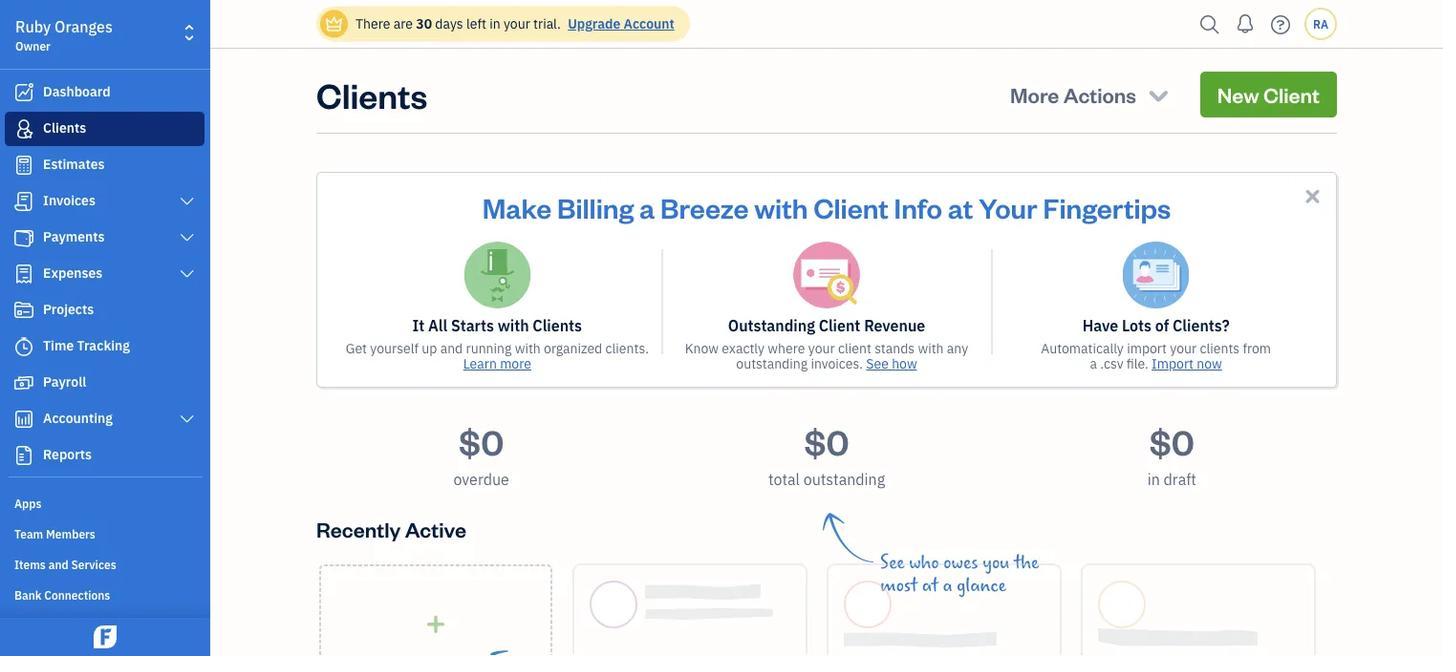 Task type: describe. For each thing, give the bounding box(es) containing it.
more
[[500, 355, 531, 373]]

estimate image
[[12, 156, 35, 175]]

and inside it all starts with clients get yourself up and running with organized clients. learn more
[[440, 340, 463, 358]]

freshbooks image
[[90, 626, 120, 649]]

at inside see who owes you the most at a glance
[[922, 575, 939, 596]]

new
[[1218, 81, 1260, 108]]

running
[[466, 340, 512, 358]]

more actions
[[1010, 81, 1137, 108]]

clients inside it all starts with clients get yourself up and running with organized clients. learn more
[[533, 316, 582, 336]]

1 vertical spatial client
[[814, 189, 889, 225]]

clients
[[1200, 340, 1240, 358]]

file.
[[1127, 355, 1149, 373]]

ruby oranges owner
[[15, 17, 113, 54]]

chevron large down image for expenses
[[178, 267, 196, 282]]

your for have
[[1170, 340, 1197, 358]]

learn
[[463, 355, 497, 373]]

more
[[1010, 81, 1060, 108]]

oranges
[[55, 17, 113, 37]]

search image
[[1195, 10, 1225, 39]]

have lots of clients? image
[[1123, 242, 1190, 309]]

who
[[909, 553, 939, 574]]

plus image
[[425, 615, 447, 634]]

ruby
[[15, 17, 51, 37]]

owner
[[15, 38, 51, 54]]

new client
[[1218, 81, 1320, 108]]

$0 for $0 overdue
[[459, 419, 504, 464]]

chevron large down image for payments
[[178, 230, 196, 246]]

$0 overdue
[[454, 419, 509, 490]]

payroll
[[43, 373, 86, 391]]

have
[[1083, 316, 1119, 336]]

owes
[[944, 553, 978, 574]]

reports link
[[5, 439, 205, 473]]

it all starts with clients get yourself up and running with organized clients. learn more
[[346, 316, 649, 373]]

upgrade
[[568, 15, 621, 33]]

your for there
[[504, 15, 530, 33]]

revenue
[[864, 316, 926, 336]]

time tracking link
[[5, 330, 205, 364]]

payments
[[43, 228, 105, 246]]

$0 for $0 total outstanding
[[804, 419, 849, 464]]

left
[[466, 15, 486, 33]]

billing
[[557, 189, 634, 225]]

there
[[356, 15, 390, 33]]

with inside know exactly where your client stands with any outstanding invoices.
[[918, 340, 944, 358]]

see for see how
[[866, 355, 889, 373]]

active
[[405, 516, 466, 543]]

your inside know exactly where your client stands with any outstanding invoices.
[[808, 340, 835, 358]]

are
[[394, 15, 413, 33]]

projects
[[43, 301, 94, 318]]

fingertips
[[1043, 189, 1171, 225]]

know exactly where your client stands with any outstanding invoices.
[[685, 340, 969, 373]]

connections
[[44, 588, 110, 603]]

where
[[768, 340, 805, 358]]

and inside items and services link
[[48, 557, 68, 573]]

go to help image
[[1266, 10, 1296, 39]]

glance
[[957, 575, 1006, 596]]

make billing a breeze with client info at your fingertips
[[482, 189, 1171, 225]]

.csv
[[1101, 355, 1124, 373]]

time
[[43, 337, 74, 355]]

bank connections link
[[5, 580, 205, 609]]

accounting
[[43, 410, 113, 427]]

outstanding inside $0 total outstanding
[[804, 470, 885, 490]]

outstanding inside know exactly where your client stands with any outstanding invoices.
[[736, 355, 808, 373]]

get
[[346, 340, 367, 358]]

it
[[413, 316, 425, 336]]

chart image
[[12, 410, 35, 429]]

clients.
[[606, 340, 649, 358]]

$0 in draft
[[1148, 419, 1197, 490]]

have lots of clients? automatically import your clients from a .csv file. import now
[[1041, 316, 1271, 373]]

accounting link
[[5, 402, 205, 437]]

apps
[[14, 496, 42, 511]]

$0 for $0 in draft
[[1150, 419, 1195, 464]]

services
[[71, 557, 116, 573]]

dashboard image
[[12, 83, 35, 102]]

dashboard link
[[5, 76, 205, 110]]

trial.
[[533, 15, 561, 33]]

make
[[482, 189, 552, 225]]

client image
[[12, 119, 35, 139]]

days
[[435, 15, 463, 33]]

client for new
[[1264, 81, 1320, 108]]

of
[[1155, 316, 1169, 336]]

actions
[[1064, 81, 1137, 108]]

outstanding client revenue
[[728, 316, 926, 336]]

invoices link
[[5, 184, 205, 219]]

expense image
[[12, 265, 35, 284]]

info
[[894, 189, 942, 225]]

expenses link
[[5, 257, 205, 292]]



Task type: vqa. For each thing, say whether or not it's contained in the screenshot.
Fri 17
no



Task type: locate. For each thing, give the bounding box(es) containing it.
2 horizontal spatial a
[[1090, 355, 1097, 373]]

see up "most"
[[880, 553, 905, 574]]

0 horizontal spatial your
[[504, 15, 530, 33]]

0 vertical spatial clients
[[316, 72, 428, 117]]

client
[[1264, 81, 1320, 108], [814, 189, 889, 225], [819, 316, 861, 336]]

and right up
[[440, 340, 463, 358]]

chevron large down image inside invoices link
[[178, 194, 196, 209]]

the
[[1014, 553, 1039, 574]]

2 vertical spatial client
[[819, 316, 861, 336]]

1 vertical spatial a
[[1090, 355, 1097, 373]]

1 $0 from the left
[[459, 419, 504, 464]]

a left .csv
[[1090, 355, 1097, 373]]

see who owes you the most at a glance
[[880, 553, 1039, 596]]

$0 inside $0 in draft
[[1150, 419, 1195, 464]]

2 vertical spatial clients
[[533, 316, 582, 336]]

dashboard
[[43, 83, 111, 100]]

how
[[892, 355, 917, 373]]

1 horizontal spatial in
[[1148, 470, 1160, 490]]

members
[[46, 527, 95, 542]]

see for see who owes you the most at a glance
[[880, 553, 905, 574]]

and
[[440, 340, 463, 358], [48, 557, 68, 573]]

close image
[[1302, 185, 1324, 207]]

0 horizontal spatial at
[[922, 575, 939, 596]]

see how
[[866, 355, 917, 373]]

recently
[[316, 516, 401, 543]]

chevron large down image
[[178, 194, 196, 209], [178, 230, 196, 246], [178, 267, 196, 282], [178, 412, 196, 427]]

outstanding
[[736, 355, 808, 373], [804, 470, 885, 490]]

clients up the organized on the left bottom of page
[[533, 316, 582, 336]]

0 horizontal spatial clients
[[43, 119, 86, 137]]

in inside $0 in draft
[[1148, 470, 1160, 490]]

team members
[[14, 527, 95, 542]]

your down outstanding client revenue at the right of the page
[[808, 340, 835, 358]]

invoices.
[[811, 355, 863, 373]]

2 vertical spatial a
[[943, 575, 953, 596]]

0 vertical spatial a
[[640, 189, 655, 225]]

invoices
[[43, 192, 96, 209]]

ra button
[[1305, 8, 1337, 40]]

$0
[[459, 419, 504, 464], [804, 419, 849, 464], [1150, 419, 1195, 464]]

0 vertical spatial see
[[866, 355, 889, 373]]

0 vertical spatial and
[[440, 340, 463, 358]]

in right left
[[490, 15, 501, 33]]

all
[[428, 316, 448, 336]]

apps link
[[5, 488, 205, 517]]

client left info
[[814, 189, 889, 225]]

chevron large down image inside expenses link
[[178, 267, 196, 282]]

notifications image
[[1230, 5, 1261, 43]]

with
[[754, 189, 808, 225], [498, 316, 529, 336], [515, 340, 541, 358], [918, 340, 944, 358]]

a down owes
[[943, 575, 953, 596]]

$0 inside $0 total outstanding
[[804, 419, 849, 464]]

breeze
[[661, 189, 749, 225]]

4 chevron large down image from the top
[[178, 412, 196, 427]]

invoice image
[[12, 192, 35, 211]]

timer image
[[12, 337, 35, 357]]

automatically
[[1041, 340, 1124, 358]]

$0 up draft at the right bottom
[[1150, 419, 1195, 464]]

your
[[979, 189, 1038, 225]]

0 vertical spatial at
[[948, 189, 973, 225]]

in
[[490, 15, 501, 33], [1148, 470, 1160, 490]]

client
[[838, 340, 872, 358]]

yourself
[[370, 340, 419, 358]]

$0 down invoices.
[[804, 419, 849, 464]]

your inside the have lots of clients? automatically import your clients from a .csv file. import now
[[1170, 340, 1197, 358]]

money image
[[12, 374, 35, 393]]

1 vertical spatial clients
[[43, 119, 86, 137]]

outstanding down outstanding
[[736, 355, 808, 373]]

ra
[[1313, 16, 1329, 32]]

your
[[504, 15, 530, 33], [808, 340, 835, 358], [1170, 340, 1197, 358]]

chevron large down image up expenses link
[[178, 230, 196, 246]]

2 $0 from the left
[[804, 419, 849, 464]]

with right breeze
[[754, 189, 808, 225]]

with up running
[[498, 316, 529, 336]]

$0 up overdue
[[459, 419, 504, 464]]

project image
[[12, 301, 35, 320]]

1 horizontal spatial your
[[808, 340, 835, 358]]

settings image
[[14, 618, 205, 633]]

reports
[[43, 446, 92, 464]]

payroll link
[[5, 366, 205, 401]]

upgrade account link
[[564, 15, 675, 33]]

bank
[[14, 588, 42, 603]]

most
[[880, 575, 918, 596]]

1 vertical spatial at
[[922, 575, 939, 596]]

from
[[1243, 340, 1271, 358]]

client for outstanding
[[819, 316, 861, 336]]

know
[[685, 340, 719, 358]]

account
[[624, 15, 675, 33]]

chevron large down image down payroll link in the left of the page
[[178, 412, 196, 427]]

outstanding
[[728, 316, 815, 336]]

main element
[[0, 0, 258, 657]]

chevron large down image for accounting
[[178, 412, 196, 427]]

chevron large down image for invoices
[[178, 194, 196, 209]]

1 horizontal spatial and
[[440, 340, 463, 358]]

payment image
[[12, 228, 35, 248]]

a
[[640, 189, 655, 225], [1090, 355, 1097, 373], [943, 575, 953, 596]]

overdue
[[454, 470, 509, 490]]

import
[[1152, 355, 1194, 373]]

2 horizontal spatial $0
[[1150, 419, 1195, 464]]

see inside see who owes you the most at a glance
[[880, 553, 905, 574]]

1 horizontal spatial at
[[948, 189, 973, 225]]

see
[[866, 355, 889, 373], [880, 553, 905, 574]]

2 horizontal spatial your
[[1170, 340, 1197, 358]]

$0 inside $0 overdue
[[459, 419, 504, 464]]

tracking
[[77, 337, 130, 355]]

your down clients?
[[1170, 340, 1197, 358]]

clients?
[[1173, 316, 1230, 336]]

3 chevron large down image from the top
[[178, 267, 196, 282]]

with right running
[[515, 340, 541, 358]]

client right new
[[1264, 81, 1320, 108]]

see left how
[[866, 355, 889, 373]]

estimates link
[[5, 148, 205, 183]]

there are 30 days left in your trial. upgrade account
[[356, 15, 675, 33]]

a inside see who owes you the most at a glance
[[943, 575, 953, 596]]

0 vertical spatial client
[[1264, 81, 1320, 108]]

in left draft at the right bottom
[[1148, 470, 1160, 490]]

you
[[983, 553, 1010, 574]]

payments link
[[5, 221, 205, 255]]

1 vertical spatial outstanding
[[804, 470, 885, 490]]

import
[[1127, 340, 1167, 358]]

your left "trial."
[[504, 15, 530, 33]]

report image
[[12, 446, 35, 466]]

at down who
[[922, 575, 939, 596]]

items and services link
[[5, 550, 205, 578]]

0 horizontal spatial and
[[48, 557, 68, 573]]

clients down there
[[316, 72, 428, 117]]

1 vertical spatial and
[[48, 557, 68, 573]]

a right billing
[[640, 189, 655, 225]]

outstanding client revenue image
[[793, 242, 860, 309]]

total
[[768, 470, 800, 490]]

expenses
[[43, 264, 103, 282]]

clients link
[[5, 112, 205, 146]]

items
[[14, 557, 46, 573]]

items and services
[[14, 557, 116, 573]]

0 vertical spatial in
[[490, 15, 501, 33]]

clients inside main element
[[43, 119, 86, 137]]

3 $0 from the left
[[1150, 419, 1195, 464]]

it all starts with clients image
[[464, 242, 531, 309]]

chevron large down image down payments link
[[178, 267, 196, 282]]

clients up estimates
[[43, 119, 86, 137]]

0 vertical spatial outstanding
[[736, 355, 808, 373]]

now
[[1197, 355, 1222, 373]]

1 horizontal spatial a
[[943, 575, 953, 596]]

0 horizontal spatial a
[[640, 189, 655, 225]]

and right 'items'
[[48, 557, 68, 573]]

2 horizontal spatial clients
[[533, 316, 582, 336]]

up
[[422, 340, 437, 358]]

starts
[[451, 316, 494, 336]]

more actions button
[[993, 72, 1189, 118]]

1 horizontal spatial $0
[[804, 419, 849, 464]]

time tracking
[[43, 337, 130, 355]]

projects link
[[5, 293, 205, 328]]

1 vertical spatial in
[[1148, 470, 1160, 490]]

a inside the have lots of clients? automatically import your clients from a .csv file. import now
[[1090, 355, 1097, 373]]

1 vertical spatial see
[[880, 553, 905, 574]]

chevron large down image up payments link
[[178, 194, 196, 209]]

estimates
[[43, 155, 105, 173]]

0 horizontal spatial in
[[490, 15, 501, 33]]

2 chevron large down image from the top
[[178, 230, 196, 246]]

30
[[416, 15, 432, 33]]

0 horizontal spatial $0
[[459, 419, 504, 464]]

any
[[947, 340, 969, 358]]

1 horizontal spatial clients
[[316, 72, 428, 117]]

lots
[[1122, 316, 1152, 336]]

outstanding right total
[[804, 470, 885, 490]]

exactly
[[722, 340, 765, 358]]

chevrondown image
[[1146, 81, 1172, 108]]

1 chevron large down image from the top
[[178, 194, 196, 209]]

with left the any
[[918, 340, 944, 358]]

at right info
[[948, 189, 973, 225]]

draft
[[1164, 470, 1197, 490]]

crown image
[[324, 14, 344, 34]]

bank connections
[[14, 588, 110, 603]]

client up client
[[819, 316, 861, 336]]



